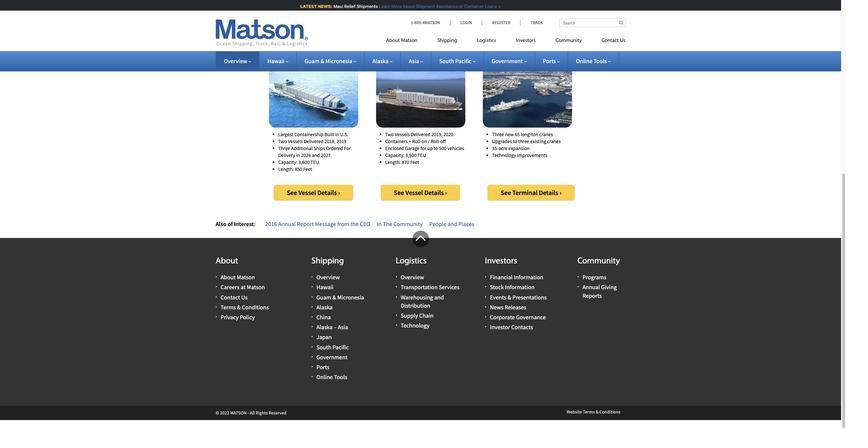 Task type: locate. For each thing, give the bounding box(es) containing it.
to inside three new 65 long-ton cranes upgrades to three existing cranes 35-acre expansion technology improvements
[[513, 138, 518, 144]]

cranes right existing
[[547, 138, 561, 144]]

and left places
[[448, 220, 457, 228]]

0 horizontal spatial ›
[[338, 189, 340, 197]]

latest news: maui relief shipments learn more about shipment assistance or container loans >
[[299, 4, 500, 9]]

1 horizontal spatial see vessel details › link
[[381, 185, 461, 201]]

1 horizontal spatial teu
[[418, 152, 426, 158]]

0 horizontal spatial in
[[296, 152, 300, 158]]

overview for overview hawaii guam & micronesia alaska china alaska – asia japan south pacific government ports online tools
[[317, 274, 340, 281]]

class
[[315, 40, 332, 50], [426, 40, 442, 50]]

about matson link up careers at matson link
[[221, 274, 255, 281]]

1 vertical spatial contact us link
[[221, 294, 248, 301]]

about inside top menu navigation
[[386, 38, 400, 43]]

online inside overview hawaii guam & micronesia alaska china alaska – asia japan south pacific government ports online tools
[[317, 373, 333, 381]]

1 horizontal spatial technology
[[492, 152, 516, 158]]

ships
[[314, 145, 325, 151]]

also
[[216, 220, 227, 228]]

aloha image
[[269, 57, 358, 128]]

details up the message
[[318, 189, 337, 197]]

› inside see terminal details › link
[[560, 189, 562, 197]]

65
[[515, 131, 520, 138]]

contact us link down careers
[[221, 294, 248, 301]]

1 details from the left
[[318, 189, 337, 197]]

matson down 1- on the top
[[401, 38, 418, 43]]

about for about
[[216, 257, 238, 266]]

pacific inside overview hawaii guam & micronesia alaska china alaska – asia japan south pacific government ports online tools
[[333, 343, 349, 351]]

0 vertical spatial logistics
[[477, 38, 496, 43]]

south down shipping link
[[440, 57, 454, 65]]

vessel
[[299, 189, 316, 197], [406, 189, 423, 197]]

see vessel details › link for aloha
[[274, 185, 353, 201]]

asia link
[[409, 57, 423, 65]]

1 class from the left
[[315, 40, 332, 50]]

hawaii link down blue matson logo with ocean, shipping, truck, rail and logistics written beneath it.
[[268, 57, 289, 65]]

1 roll- from the left
[[412, 138, 422, 144]]

transportation
[[401, 284, 438, 291]]

feet inside "two vessels delivered 2019, 2020 containers + roll-on / roll-off enclosed garage for up to 500 vehicles capacity: 3,500 teu length: 870 feet"
[[410, 159, 419, 165]]

alaska down about matson
[[373, 57, 389, 65]]

4matson
[[423, 20, 441, 25]]

annual for giving
[[583, 284, 600, 291]]

1 horizontal spatial hawaii
[[317, 284, 334, 291]]

0 vertical spatial guam & micronesia link
[[305, 57, 357, 65]]

kanaloa class
[[399, 40, 442, 50]]

three up the upgrades
[[492, 131, 504, 138]]

guam up china link
[[317, 294, 332, 301]]

teu inside "two vessels delivered 2019, 2020 containers + roll-on / roll-off enclosed garage for up to 500 vehicles capacity: 3,500 teu length: 870 feet"
[[418, 152, 426, 158]]

vessel for kanaloa
[[406, 189, 423, 197]]

vessel down 870
[[406, 189, 423, 197]]

1 vertical spatial about matson link
[[221, 274, 255, 281]]

2 see vessel details › link from the left
[[381, 185, 461, 201]]

about matson link for careers at matson link
[[221, 274, 255, 281]]

0 horizontal spatial see vessel details ›
[[287, 189, 340, 197]]

terms up privacy
[[221, 304, 236, 311]]

0 horizontal spatial government
[[317, 353, 348, 361]]

see for kanaloa class
[[394, 189, 404, 197]]

delivered down "containership"
[[304, 138, 324, 144]]

three up delivery
[[278, 145, 290, 151]]

1 horizontal spatial feet
[[410, 159, 419, 165]]

1 vertical spatial cranes
[[547, 138, 561, 144]]

track link
[[521, 20, 543, 25]]

3 details from the left
[[539, 189, 559, 197]]

south inside overview hawaii guam & micronesia alaska china alaska – asia japan south pacific government ports online tools
[[317, 343, 332, 351]]

matson right the at
[[247, 284, 265, 291]]

1 horizontal spatial delivered
[[411, 131, 431, 138]]

vessel down 850
[[299, 189, 316, 197]]

terminal
[[529, 40, 557, 50]]

0 horizontal spatial roll-
[[412, 138, 422, 144]]

1 horizontal spatial online
[[576, 57, 593, 65]]

distribution
[[401, 302, 431, 309]]

1 horizontal spatial and
[[435, 294, 444, 301]]

hawaii up "china"
[[317, 284, 334, 291]]

south pacific link down shipping link
[[440, 57, 476, 65]]

delivered up on
[[411, 131, 431, 138]]

0 horizontal spatial overview
[[224, 57, 247, 65]]

alaska
[[373, 57, 389, 65], [317, 304, 333, 311], [317, 324, 333, 331]]

relief
[[343, 4, 354, 9]]

1 vertical spatial us
[[241, 294, 248, 301]]

1 see vessel details › link from the left
[[274, 185, 353, 201]]

footer containing about
[[0, 231, 842, 420]]

1 horizontal spatial about matson link
[[386, 35, 428, 48]]

teu down the for on the top
[[418, 152, 426, 158]]

1 vertical spatial asia
[[338, 324, 348, 331]]

1 horizontal spatial government
[[492, 57, 523, 65]]

2 › from the left
[[445, 189, 447, 197]]

guam & micronesia
[[305, 57, 353, 65]]

contact
[[602, 38, 619, 43], [221, 294, 240, 301]]

see left "terminal"
[[501, 189, 511, 197]]

& up –
[[333, 294, 336, 301]]

1 vertical spatial capacity:
[[278, 159, 298, 165]]

containership
[[295, 131, 324, 138]]

1-
[[411, 20, 415, 25]]

and inside largest containership built in u.s. two vessels delivered 2018, 2019 three additional ships ordered for delivery in 2026 and 2027 capacity: 3,600 teu length: 850 feet
[[312, 152, 320, 158]]

0 horizontal spatial ports
[[317, 363, 330, 371]]

Search search field
[[560, 19, 626, 27]]

3 see from the left
[[501, 189, 511, 197]]

alaska link for the 'asia' link
[[373, 57, 393, 65]]

terms
[[221, 304, 236, 311], [583, 409, 595, 415]]

2 vertical spatial matson
[[247, 284, 265, 291]]

two down largest in the top left of the page
[[278, 138, 287, 144]]

contact down careers
[[221, 294, 240, 301]]

2023 matson
[[220, 410, 247, 416]]

feet down 3,600
[[303, 166, 312, 172]]

guam & micronesia link for china link
[[317, 294, 364, 301]]

& inside overview hawaii guam & micronesia alaska china alaska – asia japan south pacific government ports online tools
[[333, 294, 336, 301]]

hawaii inside overview hawaii guam & micronesia alaska china alaska – asia japan south pacific government ports online tools
[[317, 284, 334, 291]]

2 horizontal spatial overview
[[401, 274, 424, 281]]

0 vertical spatial capacity:
[[385, 152, 405, 158]]

contact inside top menu navigation
[[602, 38, 619, 43]]

events & presentations link
[[490, 294, 547, 301]]

roll- right +
[[412, 138, 422, 144]]

0 horizontal spatial length:
[[278, 166, 294, 172]]

careers at matson link
[[221, 284, 265, 291]]

1 horizontal spatial asia
[[409, 57, 419, 65]]

1 horizontal spatial alaska link
[[373, 57, 393, 65]]

2 see vessel details › from the left
[[394, 189, 447, 197]]

for
[[421, 145, 427, 151]]

1 horizontal spatial overview
[[317, 274, 340, 281]]

pacific down –
[[333, 343, 349, 351]]

details right "terminal"
[[539, 189, 559, 197]]

in
[[377, 220, 382, 228]]

overview inside overview transportation services warehousing and distribution supply chain technology
[[401, 274, 424, 281]]

3,600
[[299, 159, 310, 165]]

contact down search search box
[[602, 38, 619, 43]]

0 horizontal spatial logistics
[[396, 257, 427, 266]]

0 vertical spatial ports link
[[543, 57, 560, 65]]

alaska link up "china"
[[317, 304, 333, 311]]

pacific down shipping link
[[456, 57, 472, 65]]

search image
[[620, 21, 624, 25]]

annual right the 2016
[[278, 220, 296, 228]]

maui
[[332, 4, 342, 9]]

ports down terminal
[[543, 57, 556, 65]]

1 horizontal spatial conditions
[[600, 409, 621, 415]]

guam & micronesia link up china link
[[317, 294, 364, 301]]

vessels inside "two vessels delivered 2019, 2020 containers + roll-on / roll-off enclosed garage for up to 500 vehicles capacity: 3,500 teu length: 870 feet"
[[395, 131, 410, 138]]

0 horizontal spatial alaska link
[[317, 304, 333, 311]]

1 vertical spatial government
[[317, 353, 348, 361]]

ports link down terminal
[[543, 57, 560, 65]]

roll- right /
[[431, 138, 441, 144]]

see
[[287, 189, 297, 197], [394, 189, 404, 197], [501, 189, 511, 197]]

asia right –
[[338, 324, 348, 331]]

releases
[[505, 304, 527, 311]]

three new 65 long-ton cranes upgrades to three existing cranes 35-acre expansion technology improvements
[[492, 131, 561, 158]]

about inside about matson careers at matson contact us terms & conditions privacy policy
[[221, 274, 236, 281]]

feet down 3,500
[[410, 159, 419, 165]]

capacity: down delivery
[[278, 159, 298, 165]]

more
[[390, 4, 401, 9]]

community up 'backtop' image
[[394, 220, 423, 228]]

1 horizontal spatial three
[[492, 131, 504, 138]]

guam & micronesia link down aloha class link
[[305, 57, 357, 65]]

2018,
[[325, 138, 336, 144]]

technology link
[[401, 322, 430, 329]]

matson inside top menu navigation
[[401, 38, 418, 43]]

details up people on the right of the page
[[425, 189, 444, 197]]

asia down kanaloa
[[409, 57, 419, 65]]

hawaii link up "china"
[[317, 284, 334, 291]]

& up the privacy policy link
[[237, 304, 241, 311]]

government link down the honolulu
[[492, 57, 527, 65]]

2 details from the left
[[425, 189, 444, 197]]

capacity:
[[385, 152, 405, 158], [278, 159, 298, 165]]

see vessel details › link for kanaloa
[[381, 185, 461, 201]]

community
[[556, 38, 582, 43], [394, 220, 423, 228], [578, 257, 620, 266]]

enclosed
[[385, 145, 404, 151]]

0 vertical spatial feet
[[410, 159, 419, 165]]

logistics down 'backtop' image
[[396, 257, 427, 266]]

2 class from the left
[[426, 40, 442, 50]]

alaska up "china"
[[317, 304, 333, 311]]

annual inside programs annual giving reports
[[583, 284, 600, 291]]

to right the up
[[434, 145, 438, 151]]

three inside largest containership built in u.s. two vessels delivered 2018, 2019 three additional ships ordered for delivery in 2026 and 2027 capacity: 3,600 teu length: 850 feet
[[278, 145, 290, 151]]

in left u.s.
[[335, 131, 339, 138]]

annual up reports
[[583, 284, 600, 291]]

government down the honolulu
[[492, 57, 523, 65]]

online
[[576, 57, 593, 65], [317, 373, 333, 381]]

kanaloa class link
[[399, 40, 442, 50]]

to down 65
[[513, 138, 518, 144]]

community up programs
[[578, 257, 620, 266]]

2 vessel from the left
[[406, 189, 423, 197]]

details
[[318, 189, 337, 197], [425, 189, 444, 197], [539, 189, 559, 197]]

capacity: inside largest containership built in u.s. two vessels delivered 2018, 2019 three additional ships ordered for delivery in 2026 and 2027 capacity: 3,600 teu length: 850 feet
[[278, 159, 298, 165]]

alaska link down about matson
[[373, 57, 393, 65]]

guam down aloha class
[[305, 57, 320, 65]]

0 vertical spatial investors
[[516, 38, 536, 43]]

matson's kanaloa class con-ro vessel. image
[[376, 57, 465, 128]]

alaska up japan link
[[317, 324, 333, 331]]

0 vertical spatial ports
[[543, 57, 556, 65]]

0 vertical spatial alaska link
[[373, 57, 393, 65]]

financial
[[490, 274, 513, 281]]

0 vertical spatial and
[[312, 152, 320, 158]]

1 horizontal spatial class
[[426, 40, 442, 50]]

contact us link down the search image
[[592, 35, 626, 48]]

2 horizontal spatial details
[[539, 189, 559, 197]]

see for honolulu terminal
[[501, 189, 511, 197]]

1 › from the left
[[338, 189, 340, 197]]

about matson link down 1- on the top
[[386, 35, 428, 48]]

0 vertical spatial terms
[[221, 304, 236, 311]]

matson
[[401, 38, 418, 43], [237, 274, 255, 281], [247, 284, 265, 291]]

0 vertical spatial asia
[[409, 57, 419, 65]]

& up news releases link
[[508, 294, 512, 301]]

ports link
[[543, 57, 560, 65], [317, 363, 330, 371]]

in
[[335, 131, 339, 138], [296, 152, 300, 158]]

contact inside about matson careers at matson contact us terms & conditions privacy policy
[[221, 294, 240, 301]]

0 horizontal spatial details
[[318, 189, 337, 197]]

class right kanaloa
[[426, 40, 442, 50]]

terms & conditions link
[[221, 304, 269, 311]]

ports down japan
[[317, 363, 330, 371]]

1 vertical spatial online tools link
[[317, 373, 348, 381]]

ports link down japan
[[317, 363, 330, 371]]

0 vertical spatial length:
[[385, 159, 401, 165]]

logistics link
[[467, 35, 506, 48]]

1 horizontal spatial ports
[[543, 57, 556, 65]]

in left 2026
[[296, 152, 300, 158]]

expansion
[[509, 145, 530, 151]]

1 vertical spatial online
[[317, 373, 333, 381]]

› for aloha class
[[338, 189, 340, 197]]

0 vertical spatial technology
[[492, 152, 516, 158]]

details for aloha class
[[318, 189, 337, 197]]

alaska link
[[373, 57, 393, 65], [317, 304, 333, 311]]

0 vertical spatial information
[[514, 274, 544, 281]]

3,500
[[406, 152, 417, 158]]

conditions inside about matson careers at matson contact us terms & conditions privacy policy
[[242, 304, 269, 311]]

0 horizontal spatial and
[[312, 152, 320, 158]]

guam
[[305, 57, 320, 65], [317, 294, 332, 301]]

matson for about matson
[[401, 38, 418, 43]]

2026
[[301, 152, 311, 158]]

and down ships
[[312, 152, 320, 158]]

micronesia
[[326, 57, 353, 65], [338, 294, 364, 301]]

class up guam & micronesia
[[315, 40, 332, 50]]

vehicles
[[448, 145, 464, 151]]

vessels up containers
[[395, 131, 410, 138]]

0 horizontal spatial delivered
[[304, 138, 324, 144]]

0 horizontal spatial terms
[[221, 304, 236, 311]]

community down search search box
[[556, 38, 582, 43]]

about matson link for shipping link
[[386, 35, 428, 48]]

us down the search image
[[620, 38, 626, 43]]

2027
[[321, 152, 331, 158]]

2 horizontal spatial see
[[501, 189, 511, 197]]

guam inside overview hawaii guam & micronesia alaska china alaska – asia japan south pacific government ports online tools
[[317, 294, 332, 301]]

logistics down "register" link
[[477, 38, 496, 43]]

largest
[[278, 131, 294, 138]]

built
[[325, 131, 334, 138]]

0 vertical spatial guam
[[305, 57, 320, 65]]

us up "terms & conditions" link at the left bottom of page
[[241, 294, 248, 301]]

cranes up existing
[[540, 131, 553, 138]]

1 horizontal spatial to
[[513, 138, 518, 144]]

None search field
[[560, 19, 626, 27]]

1 vertical spatial hawaii
[[317, 284, 334, 291]]

› for kanaloa class
[[445, 189, 447, 197]]

two up containers
[[385, 131, 394, 138]]

footer
[[0, 231, 842, 420]]

news releases link
[[490, 304, 527, 311]]

government down japan
[[317, 353, 348, 361]]

two inside largest containership built in u.s. two vessels delivered 2018, 2019 three additional ships ordered for delivery in 2026 and 2027 capacity: 3,600 teu length: 850 feet
[[278, 138, 287, 144]]

stock information link
[[490, 284, 535, 291]]

1 see from the left
[[287, 189, 297, 197]]

three
[[519, 138, 530, 144]]

1 horizontal spatial shipping
[[438, 38, 458, 43]]

©
[[216, 410, 219, 416]]

1 horizontal spatial vessel
[[406, 189, 423, 197]]

capacity: down enclosed at the left top of page
[[385, 152, 405, 158]]

programs
[[583, 274, 607, 281]]

south pacific link
[[440, 57, 476, 65], [317, 343, 349, 351]]

vessels up additional
[[288, 138, 303, 144]]

0 vertical spatial three
[[492, 131, 504, 138]]

3 › from the left
[[560, 189, 562, 197]]

0 vertical spatial hawaii link
[[268, 57, 289, 65]]

information up "stock information" link
[[514, 274, 544, 281]]

backtop image
[[413, 231, 429, 247]]

south down japan
[[317, 343, 332, 351]]

2 see from the left
[[394, 189, 404, 197]]

technology down supply chain link at the bottom of the page
[[401, 322, 430, 329]]

details inside see terminal details › link
[[539, 189, 559, 197]]

0 vertical spatial to
[[513, 138, 518, 144]]

see down 850
[[287, 189, 297, 197]]

contact us link
[[592, 35, 626, 48], [221, 294, 248, 301]]

1 vertical spatial length:
[[278, 166, 294, 172]]

1 horizontal spatial tools
[[594, 57, 607, 65]]

0 vertical spatial micronesia
[[326, 57, 353, 65]]

0 horizontal spatial technology
[[401, 322, 430, 329]]

© 2023 matson ‐ all rights reserved
[[216, 410, 287, 416]]

terms right website
[[583, 409, 595, 415]]

us inside top menu navigation
[[620, 38, 626, 43]]

class for kanaloa class
[[426, 40, 442, 50]]

1 horizontal spatial pacific
[[456, 57, 472, 65]]

ports
[[543, 57, 556, 65], [317, 363, 330, 371]]

1 horizontal spatial details
[[425, 189, 444, 197]]

overview inside overview hawaii guam & micronesia alaska china alaska – asia japan south pacific government ports online tools
[[317, 274, 340, 281]]

see vessel details › for aloha
[[287, 189, 340, 197]]

1 vertical spatial guam
[[317, 294, 332, 301]]

government link down japan
[[317, 353, 348, 361]]

south pacific link down japan
[[317, 343, 349, 351]]

see for aloha class
[[287, 189, 297, 197]]

1 see vessel details › from the left
[[287, 189, 340, 197]]

feet
[[410, 159, 419, 165], [303, 166, 312, 172]]

hawaii down blue matson logo with ocean, shipping, truck, rail and logistics written beneath it.
[[268, 57, 285, 65]]

teu
[[418, 152, 426, 158], [311, 159, 319, 165]]

tools inside overview hawaii guam & micronesia alaska china alaska – asia japan south pacific government ports online tools
[[334, 373, 348, 381]]

roll-
[[412, 138, 422, 144], [431, 138, 441, 144]]

see down 870
[[394, 189, 404, 197]]

and down transportation services link
[[435, 294, 444, 301]]

hawaii link for shipping overview link
[[317, 284, 334, 291]]

0 horizontal spatial feet
[[303, 166, 312, 172]]

community inside footer
[[578, 257, 620, 266]]

and
[[312, 152, 320, 158], [448, 220, 457, 228], [435, 294, 444, 301]]

0 horizontal spatial contact
[[221, 294, 240, 301]]

overview for overview
[[224, 57, 247, 65]]

1 vertical spatial investors
[[485, 257, 518, 266]]

0 horizontal spatial vessels
[[288, 138, 303, 144]]

investors
[[516, 38, 536, 43], [485, 257, 518, 266]]

0 horizontal spatial asia
[[338, 324, 348, 331]]

1 horizontal spatial capacity:
[[385, 152, 405, 158]]

0 horizontal spatial tools
[[334, 373, 348, 381]]

matson up the at
[[237, 274, 255, 281]]

1 vessel from the left
[[299, 189, 316, 197]]

contacts
[[512, 324, 533, 331]]

& down aloha class link
[[321, 57, 324, 65]]

hawaii link
[[268, 57, 289, 65], [317, 284, 334, 291]]

information up events & presentations link
[[505, 284, 535, 291]]

0 horizontal spatial vessel
[[299, 189, 316, 197]]

see vessel details › for kanaloa
[[394, 189, 447, 197]]

0 vertical spatial shipping
[[438, 38, 458, 43]]

alaska link for china link
[[317, 304, 333, 311]]

1 vertical spatial alaska
[[317, 304, 333, 311]]

pacific
[[456, 57, 472, 65], [333, 343, 349, 351]]

matson for about matson careers at matson contact us terms & conditions privacy policy
[[237, 274, 255, 281]]

1 vertical spatial hawaii link
[[317, 284, 334, 291]]

kanaloa
[[399, 40, 425, 50]]

&
[[321, 57, 324, 65], [333, 294, 336, 301], [508, 294, 512, 301], [237, 304, 241, 311], [596, 409, 599, 415]]

0 vertical spatial annual
[[278, 220, 296, 228]]

length: left 850
[[278, 166, 294, 172]]

› for honolulu terminal
[[560, 189, 562, 197]]

2 vertical spatial and
[[435, 294, 444, 301]]

1 vertical spatial tools
[[334, 373, 348, 381]]

length: left 870
[[385, 159, 401, 165]]

teu right 3,600
[[311, 159, 319, 165]]

login
[[461, 20, 472, 25]]

1 horizontal spatial overview link
[[317, 274, 340, 281]]

hawaii
[[268, 57, 285, 65], [317, 284, 334, 291]]

guam & micronesia link for the 'asia' link
[[305, 57, 357, 65]]

technology down acre
[[492, 152, 516, 158]]



Task type: vqa. For each thing, say whether or not it's contained in the screenshot.
bottom South Pacific link
yes



Task type: describe. For each thing, give the bounding box(es) containing it.
improvements
[[517, 152, 548, 158]]

1 horizontal spatial south
[[440, 57, 454, 65]]

news:
[[317, 4, 331, 9]]

1 vertical spatial community
[[394, 220, 423, 228]]

aloha
[[296, 40, 314, 50]]

in the community
[[377, 220, 423, 228]]

terminal
[[513, 189, 538, 197]]

china link
[[317, 314, 331, 321]]

corporate governance link
[[490, 314, 546, 321]]

acre
[[499, 145, 508, 151]]

u.s.
[[340, 131, 349, 138]]

& inside about matson careers at matson contact us terms & conditions privacy policy
[[237, 304, 241, 311]]

class for aloha class
[[315, 40, 332, 50]]

& right website
[[596, 409, 599, 415]]

supply chain link
[[401, 312, 434, 319]]

0 vertical spatial online tools link
[[576, 57, 611, 65]]

technology inside three new 65 long-ton cranes upgrades to three existing cranes 35-acre expansion technology improvements
[[492, 152, 516, 158]]

vessel for aloha
[[299, 189, 316, 197]]

at
[[241, 284, 246, 291]]

privacy policy link
[[221, 314, 255, 321]]

1 vertical spatial in
[[296, 152, 300, 158]]

overview for overview transportation services warehousing and distribution supply chain technology
[[401, 274, 424, 281]]

delivered inside "two vessels delivered 2019, 2020 containers + roll-on / roll-off enclosed garage for up to 500 vehicles capacity: 3,500 teu length: 870 feet"
[[411, 131, 431, 138]]

0 horizontal spatial shipping
[[312, 257, 344, 266]]

vessels inside largest containership built in u.s. two vessels delivered 2018, 2019 three additional ships ordered for delivery in 2026 and 2027 capacity: 3,600 teu length: 850 feet
[[288, 138, 303, 144]]

about for about matson
[[386, 38, 400, 43]]

loans
[[484, 4, 496, 9]]

existing
[[531, 138, 547, 144]]

1 vertical spatial government link
[[317, 353, 348, 361]]

investors link
[[506, 35, 546, 48]]

programs annual giving reports
[[583, 274, 617, 300]]

35-
[[492, 145, 499, 151]]

500
[[439, 145, 447, 151]]

people and places
[[430, 220, 475, 228]]

up
[[428, 145, 433, 151]]

japan
[[317, 333, 332, 341]]

stock
[[490, 284, 504, 291]]

china
[[317, 314, 331, 321]]

on
[[422, 138, 427, 144]]

careers
[[221, 284, 240, 291]]

blue matson logo with ocean, shipping, truck, rail and logistics written beneath it. image
[[216, 20, 308, 47]]

1 vertical spatial conditions
[[600, 409, 621, 415]]

three inside three new 65 long-ton cranes upgrades to three existing cranes 35-acre expansion technology improvements
[[492, 131, 504, 138]]

two vessels delivered 2019, 2020 containers + roll-on / roll-off enclosed garage for up to 500 vehicles capacity: 3,500 teu length: 870 feet
[[385, 131, 464, 165]]

delivered inside largest containership built in u.s. two vessels delivered 2018, 2019 three additional ships ordered for delivery in 2026 and 2027 capacity: 3,600 teu length: 850 feet
[[304, 138, 324, 144]]

supply
[[401, 312, 418, 319]]

2016 annual report message from the ceo link
[[265, 220, 371, 228]]

0 vertical spatial government link
[[492, 57, 527, 65]]

overview transportation services warehousing and distribution supply chain technology
[[401, 274, 460, 329]]

see terminal details ›
[[501, 189, 562, 197]]

for
[[344, 145, 351, 151]]

1 horizontal spatial terms
[[583, 409, 595, 415]]

0 vertical spatial tools
[[594, 57, 607, 65]]

programs link
[[583, 274, 607, 281]]

ton
[[532, 131, 539, 138]]

0 horizontal spatial contact us link
[[221, 294, 248, 301]]

‐
[[248, 410, 249, 416]]

upgrades
[[492, 138, 512, 144]]

assistance
[[435, 4, 457, 9]]

length: inside "two vessels delivered 2019, 2020 containers + roll-on / roll-off enclosed garage for up to 500 vehicles capacity: 3,500 teu length: 870 feet"
[[385, 159, 401, 165]]

details for kanaloa class
[[425, 189, 444, 197]]

annual for report
[[278, 220, 296, 228]]

0 horizontal spatial online tools link
[[317, 373, 348, 381]]

logistics inside 'link'
[[477, 38, 496, 43]]

capacity: inside "two vessels delivered 2019, 2020 containers + roll-on / roll-off enclosed garage for up to 500 vehicles capacity: 3,500 teu length: 870 feet"
[[385, 152, 405, 158]]

asia inside overview hawaii guam & micronesia alaska china alaska – asia japan south pacific government ports online tools
[[338, 324, 348, 331]]

online tools
[[576, 57, 607, 65]]

also of interest:
[[216, 220, 256, 228]]

0 vertical spatial government
[[492, 57, 523, 65]]

teu inside largest containership built in u.s. two vessels delivered 2018, 2019 three additional ships ordered for delivery in 2026 and 2027 capacity: 3,600 teu length: 850 feet
[[311, 159, 319, 165]]

details for honolulu terminal
[[539, 189, 559, 197]]

transportation services link
[[401, 284, 460, 291]]

& inside the financial information stock information events & presentations news releases corporate governance investor contacts
[[508, 294, 512, 301]]

0 horizontal spatial ports link
[[317, 363, 330, 371]]

1-800-4matson link
[[411, 20, 450, 25]]

1 vertical spatial and
[[448, 220, 457, 228]]

0 vertical spatial cranes
[[540, 131, 553, 138]]

2019
[[337, 138, 347, 144]]

website terms & conditions
[[567, 409, 621, 415]]

800-
[[415, 20, 423, 25]]

two inside "two vessels delivered 2019, 2020 containers + roll-on / roll-off enclosed garage for up to 500 vehicles capacity: 3,500 teu length: 870 feet"
[[385, 131, 394, 138]]

track
[[531, 20, 543, 25]]

+
[[409, 138, 411, 144]]

about matson careers at matson contact us terms & conditions privacy policy
[[221, 274, 269, 321]]

0 vertical spatial south pacific link
[[440, 57, 476, 65]]

news
[[490, 304, 504, 311]]

honolulu terminal
[[499, 40, 557, 50]]

0 vertical spatial alaska
[[373, 57, 389, 65]]

1 vertical spatial south pacific link
[[317, 343, 349, 351]]

to inside "two vessels delivered 2019, 2020 containers + roll-on / roll-off enclosed garage for up to 500 vehicles capacity: 3,500 teu length: 870 feet"
[[434, 145, 438, 151]]

delivery
[[278, 152, 295, 158]]

community inside "link"
[[556, 38, 582, 43]]

latest
[[299, 4, 316, 9]]

warehousing and distribution link
[[401, 294, 444, 309]]

learn more about shipment assistance or container loans > link
[[378, 4, 500, 9]]

ceo
[[360, 220, 371, 228]]

ordered
[[326, 145, 343, 151]]

investors inside top menu navigation
[[516, 38, 536, 43]]

0 vertical spatial online
[[576, 57, 593, 65]]

–
[[334, 324, 337, 331]]

2 roll- from the left
[[431, 138, 441, 144]]

see terminal details › link
[[488, 185, 575, 201]]

0 horizontal spatial hawaii
[[268, 57, 285, 65]]

reports
[[583, 292, 602, 300]]

matson containership entering port of honolulu. image
[[483, 57, 572, 128]]

length: inside largest containership built in u.s. two vessels delivered 2018, 2019 three additional ships ordered for delivery in 2026 and 2027 capacity: 3,600 teu length: 850 feet
[[278, 166, 294, 172]]

top menu navigation
[[386, 35, 626, 48]]

aloha class link
[[296, 40, 332, 50]]

message
[[315, 220, 336, 228]]

interest:
[[234, 220, 256, 228]]

terms inside about matson careers at matson contact us terms & conditions privacy policy
[[221, 304, 236, 311]]

all
[[250, 410, 255, 416]]

overview link for logistics
[[401, 274, 424, 281]]

0 horizontal spatial overview link
[[224, 57, 251, 65]]

rights
[[256, 410, 268, 416]]

2019,
[[432, 131, 443, 138]]

people
[[430, 220, 447, 228]]

0 vertical spatial contact us link
[[592, 35, 626, 48]]

ports inside overview hawaii guam & micronesia alaska china alaska – asia japan south pacific government ports online tools
[[317, 363, 330, 371]]

financial information link
[[490, 274, 544, 281]]

logistics inside footer
[[396, 257, 427, 266]]

/
[[428, 138, 430, 144]]

shipment
[[415, 4, 434, 9]]

investors inside footer
[[485, 257, 518, 266]]

off
[[441, 138, 446, 144]]

south pacific
[[440, 57, 472, 65]]

government inside overview hawaii guam & micronesia alaska china alaska – asia japan south pacific government ports online tools
[[317, 353, 348, 361]]

japan link
[[317, 333, 332, 341]]

2016
[[265, 220, 277, 228]]

garage
[[405, 145, 420, 151]]

warehousing
[[401, 294, 433, 301]]

1 vertical spatial information
[[505, 284, 535, 291]]

community link
[[546, 35, 592, 48]]

overview link for shipping
[[317, 274, 340, 281]]

report
[[297, 220, 314, 228]]

services
[[439, 284, 460, 291]]

and inside overview transportation services warehousing and distribution supply chain technology
[[435, 294, 444, 301]]

us inside about matson careers at matson contact us terms & conditions privacy policy
[[241, 294, 248, 301]]

investor contacts link
[[490, 324, 533, 331]]

2 vertical spatial alaska
[[317, 324, 333, 331]]

2016 annual report message from the ceo
[[265, 220, 371, 228]]

login link
[[450, 20, 482, 25]]

about for about matson careers at matson contact us terms & conditions privacy policy
[[221, 274, 236, 281]]

honolulu
[[499, 40, 528, 50]]

investor
[[490, 324, 510, 331]]

feet inside largest containership built in u.s. two vessels delivered 2018, 2019 three additional ships ordered for delivery in 2026 and 2027 capacity: 3,600 teu length: 850 feet
[[303, 166, 312, 172]]

>
[[497, 4, 500, 9]]

hawaii link for overview link to the left
[[268, 57, 289, 65]]

shipping inside top menu navigation
[[438, 38, 458, 43]]

giving
[[602, 284, 617, 291]]

micronesia inside overview hawaii guam & micronesia alaska china alaska – asia japan south pacific government ports online tools
[[338, 294, 364, 301]]

technology inside overview transportation services warehousing and distribution supply chain technology
[[401, 322, 430, 329]]

1 horizontal spatial in
[[335, 131, 339, 138]]



